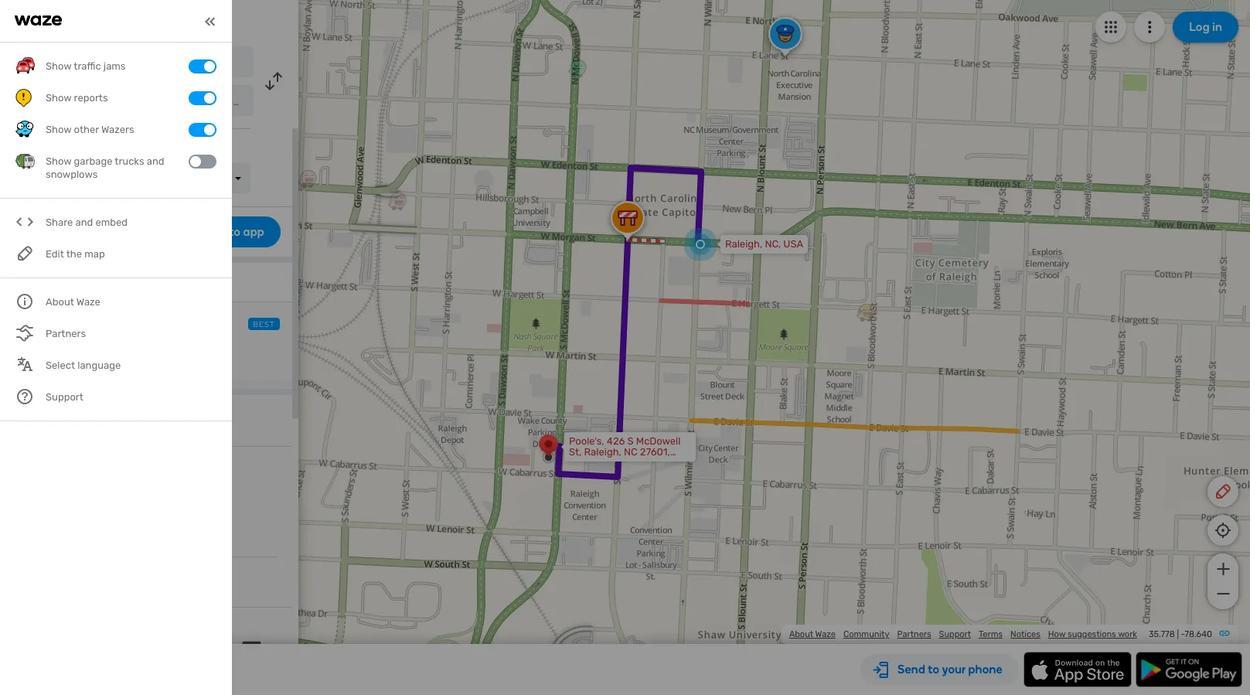 Task type: describe. For each thing, give the bounding box(es) containing it.
4.5
[[198, 632, 265, 683]]

zoom out image
[[1214, 585, 1233, 603]]

5
[[43, 316, 51, 333]]

s salisbury st raleigh 0.8 miles
[[43, 337, 153, 367]]

426 for poole's,
[[607, 435, 625, 447]]

work
[[1119, 630, 1138, 640]]

leave
[[84, 320, 110, 331]]

terms
[[979, 630, 1003, 640]]

|
[[1178, 630, 1180, 640]]

community
[[844, 630, 890, 640]]

nc, for raleigh
[[99, 58, 114, 69]]

point
[[58, 421, 84, 434]]

pm inside list box
[[199, 172, 213, 184]]

suggestions
[[1068, 630, 1117, 640]]

3:00 pm list box
[[166, 163, 251, 194]]

share and embed link
[[15, 207, 217, 239]]

support link
[[939, 630, 971, 640]]

about waze community partners support terms notices how suggestions work
[[790, 630, 1138, 640]]

pencil image
[[1214, 483, 1233, 501]]

raleigh, for poole's,
[[584, 446, 622, 458]]

routes
[[12, 277, 45, 290]]

fri, dec 1 list box
[[42, 163, 158, 194]]

27601, for poole's
[[233, 97, 261, 108]]

78.640
[[1185, 630, 1213, 640]]

partners link
[[898, 630, 932, 640]]

notices link
[[1011, 630, 1041, 640]]

dec
[[68, 172, 86, 184]]

0 horizontal spatial 1
[[23, 317, 27, 330]]

salisbury
[[53, 337, 99, 350]]

s for poole's
[[116, 97, 122, 108]]

location image
[[15, 91, 34, 110]]

driving
[[92, 12, 139, 29]]

starting
[[15, 421, 55, 434]]

clock image
[[12, 137, 30, 155]]

raleigh, nc, usa
[[726, 238, 804, 250]]

starting point
[[15, 421, 84, 434]]

about waze link
[[790, 630, 836, 640]]

share and embed
[[46, 217, 128, 228]]

destination button
[[107, 421, 164, 445]]

-
[[1182, 630, 1185, 640]]

raleigh, for poole's
[[182, 97, 216, 108]]

fri, dec 1
[[51, 172, 93, 184]]

3:00
[[175, 172, 196, 184]]

driving directions
[[92, 12, 206, 29]]

raleigh nc, usa
[[56, 56, 135, 70]]

by
[[112, 320, 123, 331]]

poole's 426 s mcdowell st, raleigh, nc 27601, usa
[[56, 95, 282, 108]]

miles
[[61, 356, 89, 367]]



Task type: vqa. For each thing, say whether or not it's contained in the screenshot.
'45th' in 45th Street, Queens, NY, USA
no



Task type: locate. For each thing, give the bounding box(es) containing it.
current location image
[[15, 53, 34, 71]]

nc
[[218, 97, 231, 108], [624, 446, 638, 458]]

raleigh down the 2:55
[[115, 337, 153, 350]]

mcdowell down raleigh nc, usa in the left top of the page
[[124, 97, 165, 108]]

5 min leave by 2:55 pm
[[43, 316, 160, 333]]

s right poole's
[[116, 97, 122, 108]]

raleigh up poole's
[[56, 56, 94, 70]]

0 vertical spatial 27601,
[[233, 97, 261, 108]]

embed
[[95, 217, 128, 228]]

2 vertical spatial raleigh,
[[584, 446, 622, 458]]

raleigh,
[[182, 97, 216, 108], [726, 238, 763, 250], [584, 446, 622, 458]]

0 vertical spatial 426
[[97, 97, 114, 108]]

0 horizontal spatial pm
[[147, 320, 160, 331]]

1 vertical spatial 426
[[607, 435, 625, 447]]

1
[[89, 172, 93, 184], [23, 317, 27, 330]]

1 horizontal spatial pm
[[199, 172, 213, 184]]

link image
[[1219, 627, 1231, 640]]

426
[[97, 97, 114, 108], [607, 435, 625, 447]]

raleigh, inside poole's 426 s mcdowell st, raleigh, nc 27601, usa
[[182, 97, 216, 108]]

how
[[1049, 630, 1066, 640]]

2:55
[[125, 320, 145, 331]]

nc,
[[99, 58, 114, 69], [765, 238, 781, 250]]

3:00 pm
[[175, 172, 213, 184]]

1 horizontal spatial mcdowell
[[636, 435, 681, 447]]

mcdowell right poole's,
[[636, 435, 681, 447]]

0 vertical spatial st,
[[168, 97, 179, 108]]

426 inside poole's 426 s mcdowell st, raleigh, nc 27601, usa
[[97, 97, 114, 108]]

1 vertical spatial pm
[[147, 320, 160, 331]]

and
[[75, 217, 93, 228]]

27601,
[[233, 97, 261, 108], [640, 446, 670, 458]]

s up 0.8
[[43, 337, 50, 350]]

0 vertical spatial nc,
[[99, 58, 114, 69]]

426 right poole's,
[[607, 435, 625, 447]]

1 right dec
[[89, 172, 93, 184]]

0 horizontal spatial mcdowell
[[124, 97, 165, 108]]

1 horizontal spatial st,
[[569, 446, 582, 458]]

0 vertical spatial raleigh
[[56, 56, 94, 70]]

426 inside 'poole's, 426 s mcdowell st, raleigh, nc 27601, usa'
[[607, 435, 625, 447]]

zoom in image
[[1214, 560, 1233, 579]]

st,
[[168, 97, 179, 108], [569, 446, 582, 458]]

1 horizontal spatial 1
[[89, 172, 93, 184]]

1 vertical spatial raleigh
[[115, 337, 153, 350]]

usa
[[116, 58, 135, 69], [263, 97, 282, 108], [784, 238, 804, 250], [569, 457, 589, 469]]

starting point button
[[15, 421, 84, 446]]

27601, inside poole's 426 s mcdowell st, raleigh, nc 27601, usa
[[233, 97, 261, 108]]

1 vertical spatial 27601,
[[640, 446, 670, 458]]

best
[[253, 320, 275, 329]]

1 vertical spatial s
[[43, 337, 50, 350]]

0 vertical spatial nc
[[218, 97, 231, 108]]

1 vertical spatial st,
[[569, 446, 582, 458]]

mcdowell for poole's
[[124, 97, 165, 108]]

st, for poole's
[[168, 97, 179, 108]]

st, inside 'poole's, 426 s mcdowell st, raleigh, nc 27601, usa'
[[569, 446, 582, 458]]

terms link
[[979, 630, 1003, 640]]

1 horizontal spatial s
[[116, 97, 122, 108]]

1 vertical spatial nc,
[[765, 238, 781, 250]]

raleigh
[[56, 56, 94, 70], [115, 337, 153, 350]]

0 vertical spatial pm
[[199, 172, 213, 184]]

fri,
[[51, 172, 66, 184]]

raleigh inside s salisbury st raleigh 0.8 miles
[[115, 337, 153, 350]]

426 right poole's
[[97, 97, 114, 108]]

min
[[54, 316, 78, 333]]

pm inside the 5 min leave by 2:55 pm
[[147, 320, 160, 331]]

poole's
[[56, 95, 92, 108]]

2 horizontal spatial s
[[628, 435, 634, 447]]

nc inside poole's 426 s mcdowell st, raleigh, nc 27601, usa
[[218, 97, 231, 108]]

s inside 'poole's, 426 s mcdowell st, raleigh, nc 27601, usa'
[[628, 435, 634, 447]]

0 horizontal spatial 426
[[97, 97, 114, 108]]

mcdowell
[[124, 97, 165, 108], [636, 435, 681, 447]]

about
[[790, 630, 814, 640]]

35.778
[[1149, 630, 1175, 640]]

raleigh, inside 'poole's, 426 s mcdowell st, raleigh, nc 27601, usa'
[[584, 446, 622, 458]]

1 vertical spatial mcdowell
[[636, 435, 681, 447]]

0 vertical spatial raleigh,
[[182, 97, 216, 108]]

pm right 3:00
[[199, 172, 213, 184]]

1 vertical spatial raleigh,
[[726, 238, 763, 250]]

1 horizontal spatial raleigh
[[115, 337, 153, 350]]

2 horizontal spatial raleigh,
[[726, 238, 763, 250]]

nc inside 'poole's, 426 s mcdowell st, raleigh, nc 27601, usa'
[[624, 446, 638, 458]]

how suggestions work link
[[1049, 630, 1138, 640]]

destination
[[107, 421, 164, 434]]

usa inside 'poole's, 426 s mcdowell st, raleigh, nc 27601, usa'
[[569, 457, 589, 469]]

usa inside poole's 426 s mcdowell st, raleigh, nc 27601, usa
[[263, 97, 282, 108]]

0.8
[[43, 356, 58, 367]]

partners
[[898, 630, 932, 640]]

mcdowell for poole's,
[[636, 435, 681, 447]]

0 vertical spatial s
[[116, 97, 122, 108]]

usa inside raleigh nc, usa
[[116, 58, 135, 69]]

s
[[116, 97, 122, 108], [43, 337, 50, 350], [628, 435, 634, 447]]

1 left 5
[[23, 317, 27, 330]]

mcdowell inside 'poole's, 426 s mcdowell st, raleigh, nc 27601, usa'
[[636, 435, 681, 447]]

1 horizontal spatial nc
[[624, 446, 638, 458]]

nc, inside raleigh nc, usa
[[99, 58, 114, 69]]

notices
[[1011, 630, 1041, 640]]

1 horizontal spatial nc,
[[765, 238, 781, 250]]

0 horizontal spatial raleigh
[[56, 56, 94, 70]]

s for poole's,
[[628, 435, 634, 447]]

waze
[[816, 630, 836, 640]]

0 vertical spatial mcdowell
[[124, 97, 165, 108]]

code image
[[15, 213, 35, 232]]

1 horizontal spatial raleigh,
[[584, 446, 622, 458]]

27601, inside 'poole's, 426 s mcdowell st, raleigh, nc 27601, usa'
[[640, 446, 670, 458]]

35.778 | -78.640
[[1149, 630, 1213, 640]]

426 for poole's
[[97, 97, 114, 108]]

s inside s salisbury st raleigh 0.8 miles
[[43, 337, 50, 350]]

community link
[[844, 630, 890, 640]]

1 horizontal spatial 426
[[607, 435, 625, 447]]

pm
[[199, 172, 213, 184], [147, 320, 160, 331]]

poole's, 426 s mcdowell st, raleigh, nc 27601, usa
[[569, 435, 681, 469]]

st, for poole's,
[[569, 446, 582, 458]]

support
[[939, 630, 971, 640]]

0 horizontal spatial st,
[[168, 97, 179, 108]]

st
[[102, 337, 113, 350]]

1 inside list box
[[89, 172, 93, 184]]

share
[[46, 217, 73, 228]]

0 horizontal spatial 27601,
[[233, 97, 261, 108]]

27601, for poole's,
[[640, 446, 670, 458]]

1 vertical spatial nc
[[624, 446, 638, 458]]

mcdowell inside poole's 426 s mcdowell st, raleigh, nc 27601, usa
[[124, 97, 165, 108]]

0 horizontal spatial raleigh,
[[182, 97, 216, 108]]

nc for poole's
[[218, 97, 231, 108]]

st, inside poole's 426 s mcdowell st, raleigh, nc 27601, usa
[[168, 97, 179, 108]]

s inside poole's 426 s mcdowell st, raleigh, nc 27601, usa
[[116, 97, 122, 108]]

0 vertical spatial 1
[[89, 172, 93, 184]]

0 horizontal spatial s
[[43, 337, 50, 350]]

nc, for raleigh,
[[765, 238, 781, 250]]

0 horizontal spatial nc,
[[99, 58, 114, 69]]

poole's,
[[569, 435, 605, 447]]

pm right the 2:55
[[147, 320, 160, 331]]

directions
[[142, 12, 206, 29]]

0 horizontal spatial nc
[[218, 97, 231, 108]]

1 horizontal spatial 27601,
[[640, 446, 670, 458]]

1 vertical spatial 1
[[23, 317, 27, 330]]

2 vertical spatial s
[[628, 435, 634, 447]]

nc for poole's,
[[624, 446, 638, 458]]

s right poole's,
[[628, 435, 634, 447]]



